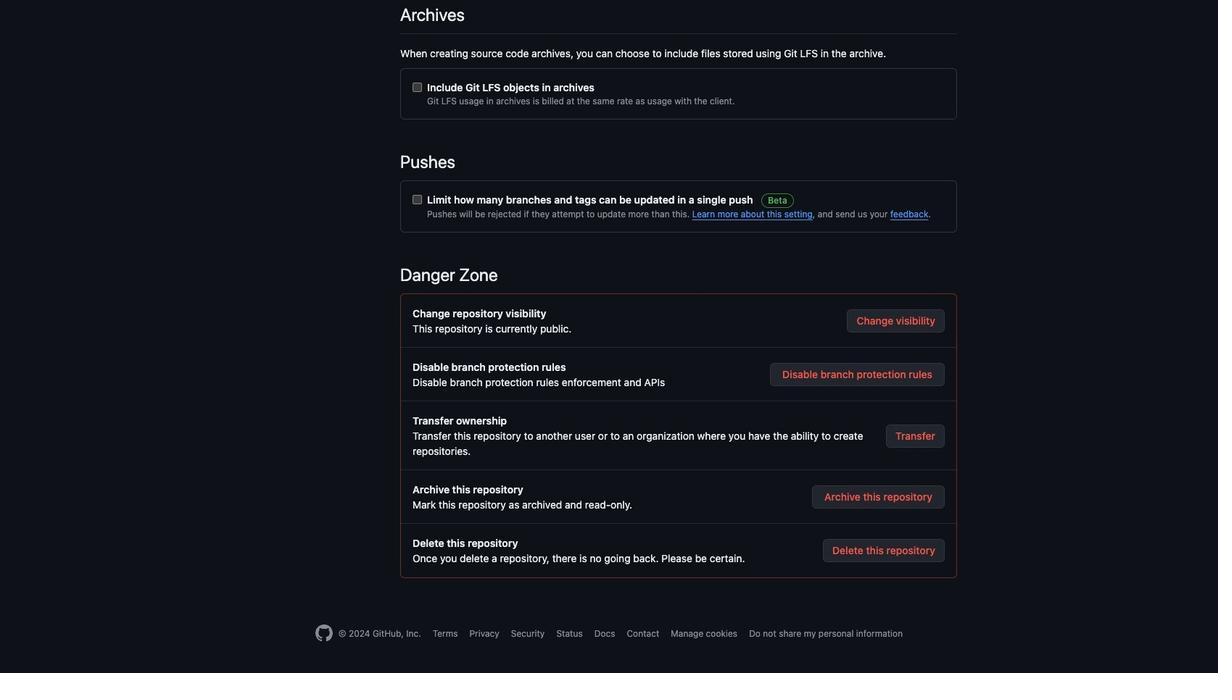 Task type: describe. For each thing, give the bounding box(es) containing it.
homepage image
[[315, 625, 333, 643]]



Task type: locate. For each thing, give the bounding box(es) containing it.
None checkbox
[[413, 83, 422, 92]]

None checkbox
[[413, 195, 422, 205]]



Task type: vqa. For each thing, say whether or not it's contained in the screenshot.
Issues element
no



